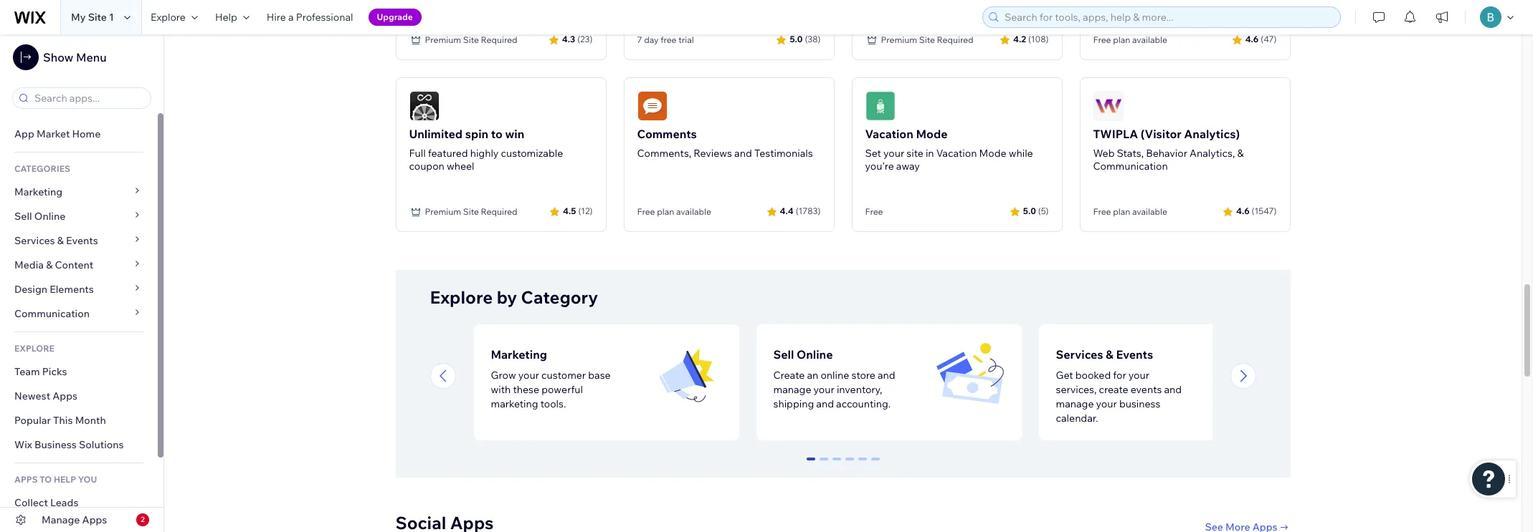 Task type: describe. For each thing, give the bounding box(es) containing it.
tools.
[[541, 398, 566, 411]]

to
[[491, 127, 503, 141]]

premium site required for 4.5
[[425, 206, 518, 217]]

marketing for marketing
[[14, 186, 63, 199]]

(38)
[[805, 34, 821, 45]]

manage inside sell online create an online store and manage your inventory, shipping and accounting.
[[774, 383, 811, 396]]

for
[[1113, 369, 1127, 382]]

sell for sell online create an online store and manage your inventory, shipping and accounting.
[[774, 348, 794, 362]]

and down online on the bottom of the page
[[816, 398, 834, 411]]

events for services & events
[[66, 235, 98, 247]]

5.0 (38)
[[790, 34, 821, 45]]

your inside sell online create an online store and manage your inventory, shipping and accounting.
[[814, 383, 835, 396]]

(23)
[[577, 34, 593, 45]]

team picks link
[[0, 360, 158, 384]]

sell online
[[14, 210, 66, 223]]

shipping
[[774, 398, 814, 411]]

while
[[1009, 147, 1033, 160]]

4.6 for twipla (visitor analytics)
[[1236, 206, 1250, 217]]

4.3
[[562, 34, 575, 45]]

stats,
[[1117, 147, 1144, 160]]

4.4 (1783)
[[780, 206, 821, 217]]

explore
[[14, 344, 54, 354]]

7 day free trial
[[637, 34, 694, 45]]

booked
[[1076, 369, 1111, 382]]

explore by category
[[430, 287, 598, 308]]

media & content
[[14, 259, 93, 272]]

collect leads link
[[0, 491, 158, 516]]

& for media & content
[[46, 259, 53, 272]]

hire
[[267, 11, 286, 24]]

help button
[[206, 0, 258, 34]]

required for 4.5
[[481, 206, 518, 217]]

trial
[[679, 34, 694, 45]]

business
[[34, 439, 77, 452]]

5.0 for 5.0 (5)
[[1023, 206, 1036, 217]]

popular this month
[[14, 415, 106, 427]]

base
[[588, 369, 611, 382]]

your down 'create'
[[1096, 398, 1117, 411]]

free plan available for comments
[[637, 206, 711, 217]]

sell online link
[[0, 204, 158, 229]]

4.5 (12)
[[563, 206, 593, 217]]

hire a professional
[[267, 11, 353, 24]]

site for 4.5 (12)
[[463, 206, 479, 217]]

services & events get booked for your services, create events and manage your business calendar.
[[1056, 348, 1182, 425]]

marketing link
[[0, 180, 158, 204]]

win
[[505, 127, 525, 141]]

site for 4.3 (23)
[[463, 34, 479, 45]]

inventory,
[[837, 383, 882, 396]]

your inside marketing grow your customer base with these powerful marketing tools.
[[518, 369, 539, 382]]

design elements
[[14, 283, 94, 296]]

your up "events"
[[1129, 369, 1150, 382]]

events for services & events get booked for your services, create events and manage your business calendar.
[[1116, 348, 1153, 362]]

set
[[865, 147, 881, 160]]

professional
[[296, 11, 353, 24]]

& for services & events get booked for your services, create events and manage your business calendar.
[[1106, 348, 1114, 362]]

available for 7 day free trial
[[1132, 34, 1167, 45]]

5.0 (5)
[[1023, 206, 1049, 217]]

your inside the vacation mode set your site in vacation mode while you're away
[[884, 147, 905, 160]]

0 horizontal spatial 1
[[109, 11, 114, 24]]

reviews
[[694, 147, 732, 160]]

online for sell online create an online store and manage your inventory, shipping and accounting.
[[797, 348, 833, 362]]

collect
[[14, 497, 48, 510]]

services for services & events get booked for your services, create events and manage your business calendar.
[[1056, 348, 1103, 362]]

(12)
[[578, 206, 593, 217]]

communication link
[[0, 302, 158, 326]]

marketing
[[491, 398, 538, 411]]

4.2
[[1013, 34, 1026, 45]]

calendar.
[[1056, 412, 1098, 425]]

menu
[[76, 50, 107, 65]]

(1547)
[[1252, 206, 1277, 217]]

wix
[[14, 439, 32, 452]]

analytics)
[[1184, 127, 1240, 141]]

apps to help you
[[14, 475, 97, 486]]

behavior
[[1146, 147, 1188, 160]]

by
[[497, 287, 517, 308]]

customizable
[[501, 147, 563, 160]]

unlimited
[[409, 127, 463, 141]]

show menu button
[[13, 44, 107, 70]]

plan for 7 day free trial
[[1113, 34, 1131, 45]]

market
[[37, 128, 70, 141]]

(5)
[[1038, 206, 1049, 217]]

newest apps link
[[0, 384, 158, 409]]

and inside the services & events get booked for your services, create events and manage your business calendar.
[[1164, 383, 1182, 396]]

vacation mode set your site in vacation mode while you're away
[[865, 127, 1033, 173]]

services for services & events
[[14, 235, 55, 247]]

Search for tools, apps, help & more... field
[[1000, 7, 1336, 27]]

manage apps
[[42, 514, 107, 527]]

my site 1
[[71, 11, 114, 24]]

free down you're on the right top of the page
[[865, 206, 883, 217]]

0
[[807, 458, 814, 472]]

newest apps
[[14, 390, 77, 403]]

upgrade button
[[368, 9, 422, 26]]

1 horizontal spatial 2
[[833, 458, 840, 472]]

plan for comments
[[657, 206, 674, 217]]

app
[[14, 128, 34, 141]]

(1783)
[[796, 206, 821, 217]]

online
[[821, 369, 849, 382]]

show menu
[[43, 50, 107, 65]]

spin
[[465, 127, 489, 141]]

team picks
[[14, 366, 67, 379]]

explore for explore by category
[[430, 287, 493, 308]]

plan for twipla (visitor analytics)
[[1113, 206, 1131, 217]]

in
[[926, 147, 934, 160]]

grow
[[491, 369, 516, 382]]

(visitor
[[1141, 127, 1182, 141]]

communication inside sidebar element
[[14, 308, 92, 321]]

with
[[491, 383, 511, 396]]

comments comments, reviews and testimonials
[[637, 127, 813, 160]]

premium for 4.2
[[881, 34, 917, 45]]

free for comments
[[637, 206, 655, 217]]

you
[[78, 475, 97, 486]]

content
[[55, 259, 93, 272]]

required for 4.2
[[937, 34, 974, 45]]

services & events link
[[0, 229, 158, 253]]



Task type: locate. For each thing, give the bounding box(es) containing it.
events inside sidebar element
[[66, 235, 98, 247]]

premium down coupon
[[425, 206, 461, 217]]

leads
[[50, 497, 78, 510]]

communication
[[1093, 160, 1168, 173], [14, 308, 92, 321]]

communication down design elements
[[14, 308, 92, 321]]

1 vertical spatial apps
[[82, 514, 107, 527]]

1 horizontal spatial communication
[[1093, 160, 1168, 173]]

0 vertical spatial 4.6
[[1246, 34, 1259, 45]]

2 right manage apps
[[141, 516, 145, 525]]

1 vertical spatial marketing
[[491, 348, 547, 362]]

0 horizontal spatial mode
[[916, 127, 948, 141]]

upgrade
[[377, 11, 413, 22]]

vacation up set
[[865, 127, 914, 141]]

free plan available down comments,
[[637, 206, 711, 217]]

available down reviews
[[676, 206, 711, 217]]

free down web
[[1093, 206, 1111, 217]]

unlimited spin to win full featured highly customizable coupon wheel
[[409, 127, 563, 173]]

0 vertical spatial apps
[[53, 390, 77, 403]]

apps right manage
[[82, 514, 107, 527]]

explore
[[151, 11, 186, 24], [430, 287, 493, 308]]

0 horizontal spatial 2
[[141, 516, 145, 525]]

your
[[884, 147, 905, 160], [518, 369, 539, 382], [1129, 369, 1150, 382], [814, 383, 835, 396], [1096, 398, 1117, 411]]

web
[[1093, 147, 1115, 160]]

1 vertical spatial 1
[[821, 458, 826, 472]]

0 vertical spatial 2
[[833, 458, 840, 472]]

2
[[833, 458, 840, 472], [141, 516, 145, 525]]

to
[[40, 475, 52, 486]]

sell inside sidebar element
[[14, 210, 32, 223]]

online up an
[[797, 348, 833, 362]]

5.0 left (5)
[[1023, 206, 1036, 217]]

0 horizontal spatial sell
[[14, 210, 32, 223]]

and inside "comments comments, reviews and testimonials"
[[734, 147, 752, 160]]

1 vertical spatial events
[[1116, 348, 1153, 362]]

0 horizontal spatial manage
[[774, 383, 811, 396]]

apps for newest apps
[[53, 390, 77, 403]]

premium site required for 4.2
[[881, 34, 974, 45]]

popular
[[14, 415, 51, 427]]

vacation
[[865, 127, 914, 141], [936, 147, 977, 160]]

show
[[43, 50, 73, 65]]

0 vertical spatial sell
[[14, 210, 32, 223]]

marketing
[[14, 186, 63, 199], [491, 348, 547, 362]]

free right (108)
[[1093, 34, 1111, 45]]

1 vertical spatial 5.0
[[1023, 206, 1036, 217]]

analytics,
[[1190, 147, 1235, 160]]

2 inside sidebar element
[[141, 516, 145, 525]]

month
[[75, 415, 106, 427]]

sell for sell online
[[14, 210, 32, 223]]

0 horizontal spatial marketing
[[14, 186, 63, 199]]

my
[[71, 11, 86, 24]]

manage
[[774, 383, 811, 396], [1056, 398, 1094, 411]]

media & content link
[[0, 253, 158, 278]]

manage up shipping
[[774, 383, 811, 396]]

1 vertical spatial mode
[[979, 147, 1007, 160]]

free plan available down 'search for tools, apps, help & more...' field
[[1093, 34, 1167, 45]]

events inside the services & events get booked for your services, create events and manage your business calendar.
[[1116, 348, 1153, 362]]

and right "events"
[[1164, 383, 1182, 396]]

available for comments
[[676, 206, 711, 217]]

& for services & events
[[57, 235, 64, 247]]

design
[[14, 283, 47, 296]]

1 horizontal spatial sell
[[774, 348, 794, 362]]

1 horizontal spatial services
[[1056, 348, 1103, 362]]

0 vertical spatial mode
[[916, 127, 948, 141]]

services inside the services & events get booked for your services, create events and manage your business calendar.
[[1056, 348, 1103, 362]]

marketing category icon image
[[653, 342, 722, 411]]

manage down 'services,'
[[1056, 398, 1094, 411]]

Search apps... field
[[30, 88, 146, 108]]

1 vertical spatial 2
[[141, 516, 145, 525]]

store
[[852, 369, 876, 382]]

unlimited spin to win logo image
[[409, 91, 439, 121]]

& inside 'twipla (visitor analytics) web stats, behavior analytics, & communication'
[[1238, 147, 1244, 160]]

your up 'these'
[[518, 369, 539, 382]]

0 vertical spatial 1
[[109, 11, 114, 24]]

manage inside the services & events get booked for your services, create events and manage your business calendar.
[[1056, 398, 1094, 411]]

1 vertical spatial 4.6
[[1236, 206, 1250, 217]]

sell online category icon image
[[936, 342, 1004, 411]]

required left 4.2
[[937, 34, 974, 45]]

1 vertical spatial communication
[[14, 308, 92, 321]]

premium up "vacation mode logo"
[[881, 34, 917, 45]]

featured
[[428, 147, 468, 160]]

required
[[481, 34, 518, 45], [937, 34, 974, 45], [481, 206, 518, 217]]

0 1 2 3 4 5
[[807, 458, 879, 472]]

free plan available for twipla (visitor analytics)
[[1093, 206, 1167, 217]]

2 left 3
[[833, 458, 840, 472]]

events down sell online link
[[66, 235, 98, 247]]

& inside the services & events get booked for your services, create events and manage your business calendar.
[[1106, 348, 1114, 362]]

mode left while at the top right
[[979, 147, 1007, 160]]

a
[[288, 11, 294, 24]]

sell online create an online store and manage your inventory, shipping and accounting.
[[774, 348, 896, 411]]

your down online on the bottom of the page
[[814, 383, 835, 396]]

available down behavior
[[1132, 206, 1167, 217]]

plan down comments,
[[657, 206, 674, 217]]

1 vertical spatial manage
[[1056, 398, 1094, 411]]

required down highly
[[481, 206, 518, 217]]

these
[[513, 383, 539, 396]]

plan down 'search for tools, apps, help & more...' field
[[1113, 34, 1131, 45]]

premium up unlimited spin to win logo
[[425, 34, 461, 45]]

away
[[896, 160, 920, 173]]

7
[[637, 34, 642, 45]]

free plan available for 7 day free trial
[[1093, 34, 1167, 45]]

free plan available
[[1093, 34, 1167, 45], [637, 206, 711, 217], [1093, 206, 1167, 217]]

services down sell online
[[14, 235, 55, 247]]

0 horizontal spatial apps
[[53, 390, 77, 403]]

5.0 left (38)
[[790, 34, 803, 45]]

0 horizontal spatial services
[[14, 235, 55, 247]]

4.2 (108)
[[1013, 34, 1049, 45]]

services inside sidebar element
[[14, 235, 55, 247]]

wheel
[[447, 160, 474, 173]]

0 horizontal spatial events
[[66, 235, 98, 247]]

and right reviews
[[734, 147, 752, 160]]

comments logo image
[[637, 91, 667, 121]]

mode up in
[[916, 127, 948, 141]]

online inside sidebar element
[[34, 210, 66, 223]]

marketing down "categories" at the left top
[[14, 186, 63, 199]]

plan down stats,
[[1113, 206, 1131, 217]]

picks
[[42, 366, 67, 379]]

1 vertical spatial services
[[1056, 348, 1103, 362]]

& up for
[[1106, 348, 1114, 362]]

premium site required
[[425, 34, 518, 45], [881, 34, 974, 45], [425, 206, 518, 217]]

5
[[872, 458, 879, 472]]

and right store
[[878, 369, 896, 382]]

available for twipla (visitor analytics)
[[1132, 206, 1167, 217]]

powerful
[[542, 383, 583, 396]]

home
[[72, 128, 101, 141]]

& up the media & content
[[57, 235, 64, 247]]

required for 4.3
[[481, 34, 518, 45]]

media
[[14, 259, 44, 272]]

app market home link
[[0, 122, 158, 146]]

online up services & events
[[34, 210, 66, 223]]

full
[[409, 147, 426, 160]]

5.0 for 5.0 (38)
[[790, 34, 803, 45]]

0 vertical spatial services
[[14, 235, 55, 247]]

an
[[807, 369, 819, 382]]

4.5
[[563, 206, 576, 217]]

4
[[859, 458, 866, 472]]

free plan available down stats,
[[1093, 206, 1167, 217]]

0 vertical spatial communication
[[1093, 160, 1168, 173]]

0 horizontal spatial explore
[[151, 11, 186, 24]]

sell up services & events
[[14, 210, 32, 223]]

& right media
[[46, 259, 53, 272]]

create
[[1099, 383, 1129, 396]]

&
[[1238, 147, 1244, 160], [57, 235, 64, 247], [46, 259, 53, 272], [1106, 348, 1114, 362]]

1 vertical spatial vacation
[[936, 147, 977, 160]]

manage
[[42, 514, 80, 527]]

1 horizontal spatial explore
[[430, 287, 493, 308]]

apps inside newest apps link
[[53, 390, 77, 403]]

vacation right in
[[936, 147, 977, 160]]

free for twipla (visitor analytics)
[[1093, 206, 1111, 217]]

free
[[661, 34, 677, 45]]

premium for 4.3
[[425, 34, 461, 45]]

premium for 4.5
[[425, 206, 461, 217]]

0 horizontal spatial communication
[[14, 308, 92, 321]]

site
[[88, 11, 107, 24], [463, 34, 479, 45], [919, 34, 935, 45], [463, 206, 479, 217]]

you're
[[865, 160, 894, 173]]

4.6 for 7 day free trial
[[1246, 34, 1259, 45]]

1 vertical spatial explore
[[430, 287, 493, 308]]

solutions
[[79, 439, 124, 452]]

marketing for marketing grow your customer base with these powerful marketing tools.
[[491, 348, 547, 362]]

free for 7 day free trial
[[1093, 34, 1111, 45]]

available down 'search for tools, apps, help & more...' field
[[1132, 34, 1167, 45]]

create
[[774, 369, 805, 382]]

collect leads
[[14, 497, 78, 510]]

1 horizontal spatial online
[[797, 348, 833, 362]]

4.6 left (1547)
[[1236, 206, 1250, 217]]

1 vertical spatial sell
[[774, 348, 794, 362]]

marketing inside marketing grow your customer base with these powerful marketing tools.
[[491, 348, 547, 362]]

marketing inside sidebar element
[[14, 186, 63, 199]]

0 vertical spatial explore
[[151, 11, 186, 24]]

explore for explore
[[151, 11, 186, 24]]

sidebar element
[[0, 34, 164, 533]]

sell up the create
[[774, 348, 794, 362]]

your right set
[[884, 147, 905, 160]]

apps for manage apps
[[82, 514, 107, 527]]

0 horizontal spatial 5.0
[[790, 34, 803, 45]]

apps
[[53, 390, 77, 403], [82, 514, 107, 527]]

marketing grow your customer base with these powerful marketing tools.
[[491, 348, 611, 411]]

1 right my
[[109, 11, 114, 24]]

business
[[1119, 398, 1161, 411]]

1 horizontal spatial marketing
[[491, 348, 547, 362]]

0 horizontal spatial vacation
[[865, 127, 914, 141]]

4.6 left (47)
[[1246, 34, 1259, 45]]

events up for
[[1116, 348, 1153, 362]]

1 horizontal spatial 5.0
[[1023, 206, 1036, 217]]

1 horizontal spatial events
[[1116, 348, 1153, 362]]

(47)
[[1261, 34, 1277, 45]]

0 vertical spatial marketing
[[14, 186, 63, 199]]

explore left help
[[151, 11, 186, 24]]

services up booked
[[1056, 348, 1103, 362]]

vacation mode logo image
[[865, 91, 895, 121]]

communication inside 'twipla (visitor analytics) web stats, behavior analytics, & communication'
[[1093, 160, 1168, 173]]

0 vertical spatial events
[[66, 235, 98, 247]]

explore left by
[[430, 287, 493, 308]]

get
[[1056, 369, 1073, 382]]

1 horizontal spatial 1
[[821, 458, 826, 472]]

1 vertical spatial online
[[797, 348, 833, 362]]

& right analytics,
[[1238, 147, 1244, 160]]

events
[[1131, 383, 1162, 396]]

apps up this at the left bottom of the page
[[53, 390, 77, 403]]

accounting.
[[836, 398, 891, 411]]

0 vertical spatial manage
[[774, 383, 811, 396]]

(108)
[[1028, 34, 1049, 45]]

marketing up grow
[[491, 348, 547, 362]]

required left 4.3
[[481, 34, 518, 45]]

5.0
[[790, 34, 803, 45], [1023, 206, 1036, 217]]

and
[[734, 147, 752, 160], [878, 369, 896, 382], [1164, 383, 1182, 396], [816, 398, 834, 411]]

communication down twipla
[[1093, 160, 1168, 173]]

1 horizontal spatial apps
[[82, 514, 107, 527]]

site for 4.2 (108)
[[919, 34, 935, 45]]

0 vertical spatial online
[[34, 210, 66, 223]]

wix business solutions
[[14, 439, 124, 452]]

online inside sell online create an online store and manage your inventory, shipping and accounting.
[[797, 348, 833, 362]]

online
[[34, 210, 66, 223], [797, 348, 833, 362]]

0 vertical spatial 5.0
[[790, 34, 803, 45]]

1 right 0
[[821, 458, 826, 472]]

0 vertical spatial vacation
[[865, 127, 914, 141]]

help
[[54, 475, 76, 486]]

day
[[644, 34, 659, 45]]

0 horizontal spatial online
[[34, 210, 66, 223]]

4.6 (47)
[[1246, 34, 1277, 45]]

1 horizontal spatial vacation
[[936, 147, 977, 160]]

twipla (visitor analytics) logo image
[[1093, 91, 1124, 121]]

1 horizontal spatial mode
[[979, 147, 1007, 160]]

1 horizontal spatial manage
[[1056, 398, 1094, 411]]

online for sell online
[[34, 210, 66, 223]]

free right (12)
[[637, 206, 655, 217]]

sell inside sell online create an online store and manage your inventory, shipping and accounting.
[[774, 348, 794, 362]]

premium site required for 4.3
[[425, 34, 518, 45]]

1
[[109, 11, 114, 24], [821, 458, 826, 472]]

services,
[[1056, 383, 1097, 396]]



Task type: vqa. For each thing, say whether or not it's contained in the screenshot.
"AMOUNT"
no



